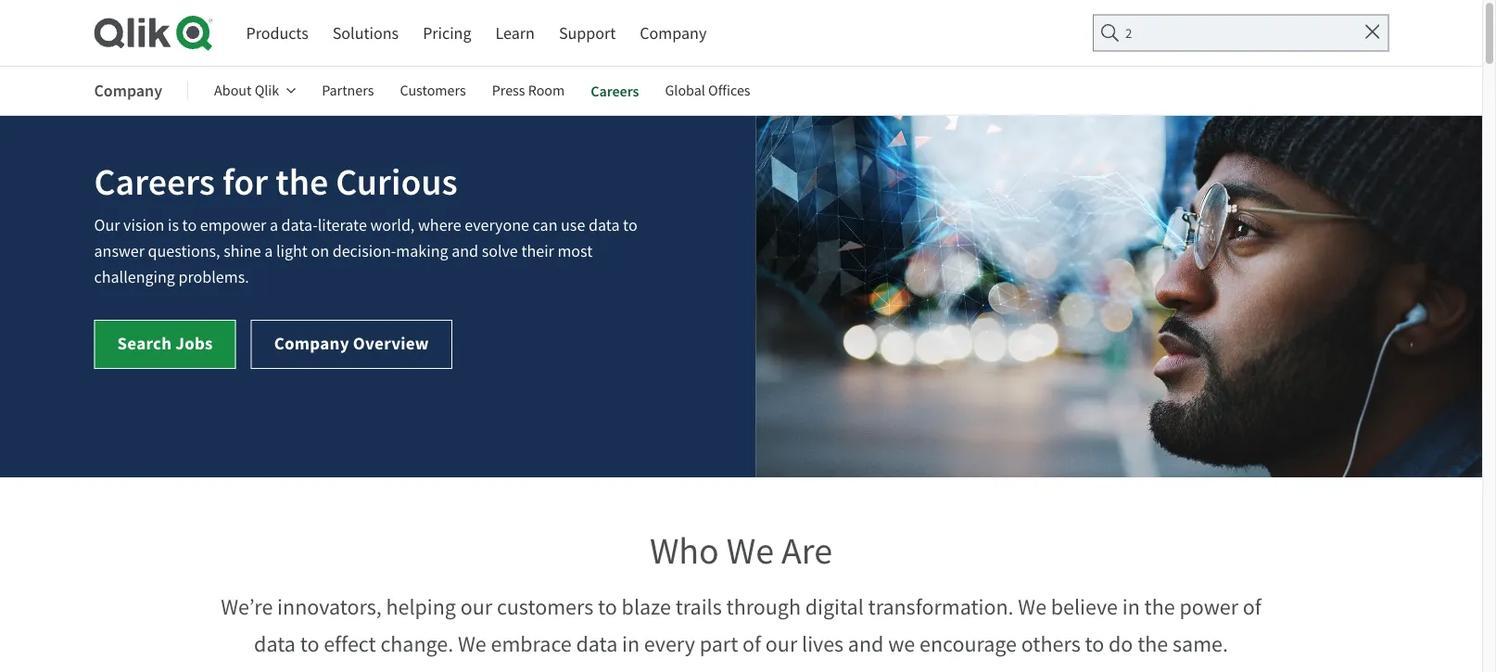 Task type: vqa. For each thing, say whether or not it's contained in the screenshot.
'Company' in the menu bar
yes



Task type: locate. For each thing, give the bounding box(es) containing it.
data down customers
[[576, 630, 618, 658]]

0 vertical spatial company
[[640, 22, 707, 44]]

careers down support
[[591, 81, 639, 101]]

0 vertical spatial jobs
[[1335, 19, 1373, 43]]

of
[[1243, 593, 1262, 621], [743, 630, 761, 658]]

empower
[[200, 215, 266, 236]]

1 horizontal spatial in
[[1123, 593, 1140, 621]]

0 horizontal spatial jobs
[[176, 332, 213, 355]]

1 horizontal spatial search
[[1277, 19, 1332, 43]]

1 vertical spatial the
[[1145, 593, 1176, 621]]

0 horizontal spatial search jobs link
[[94, 320, 236, 369]]

careers inside careers for the curious our vision is to empower a data-literate world, where everyone can use data to answer questions, shine a light on decision-making and solve their most challenging problems.
[[94, 158, 215, 207]]

search jobs link inside qlik main element
[[1261, 14, 1389, 49]]

go to the home page. image
[[94, 15, 213, 51]]

1 horizontal spatial company
[[274, 332, 349, 355]]

data right use
[[589, 215, 620, 236]]

0 horizontal spatial company
[[94, 80, 162, 102]]

and left we
[[848, 630, 884, 658]]

search inside qlik main element
[[1277, 19, 1332, 43]]

making
[[396, 241, 448, 262]]

a left the light
[[265, 241, 273, 262]]

0 vertical spatial of
[[1243, 593, 1262, 621]]

1 vertical spatial search jobs
[[117, 332, 213, 355]]

where
[[418, 215, 461, 236]]

data down "we're"
[[254, 630, 296, 658]]

1 horizontal spatial careers
[[591, 81, 639, 101]]

and
[[452, 241, 479, 262], [848, 630, 884, 658]]

about
[[214, 81, 252, 100]]

company inside qlik main element
[[640, 22, 707, 44]]

customers link
[[400, 69, 466, 113]]

solve
[[482, 241, 518, 262]]

qlik
[[255, 81, 279, 100]]

support
[[559, 22, 616, 44]]

search right 'in'
[[1277, 19, 1332, 43]]

data inside careers for the curious our vision is to empower a data-literate world, where everyone can use data to answer questions, shine a light on decision-making and solve their most challenging problems.
[[589, 215, 620, 236]]

1 vertical spatial company
[[94, 80, 162, 102]]

solutions link
[[333, 16, 399, 50]]

1 horizontal spatial and
[[848, 630, 884, 658]]

a left data-
[[270, 215, 278, 236]]

0 vertical spatial search jobs link
[[1261, 14, 1389, 49]]

embrace
[[491, 630, 572, 658]]

2 horizontal spatial company
[[640, 22, 707, 44]]

search jobs link right 'in'
[[1261, 14, 1389, 49]]

menu bar
[[246, 16, 707, 50]]

0 horizontal spatial in
[[622, 630, 640, 658]]

1 vertical spatial jobs
[[176, 332, 213, 355]]

data for curious
[[589, 215, 620, 236]]

careers
[[591, 81, 639, 101], [94, 158, 215, 207]]

customers
[[400, 81, 466, 100]]

1 vertical spatial careers
[[94, 158, 215, 207]]

1 horizontal spatial we
[[727, 528, 774, 575]]

in
[[1123, 593, 1140, 621], [622, 630, 640, 658]]

in up "do"
[[1123, 593, 1140, 621]]

1 horizontal spatial search jobs link
[[1261, 14, 1389, 49]]

search
[[1277, 19, 1332, 43], [117, 332, 172, 355]]

support link
[[559, 16, 616, 50]]

1 vertical spatial in
[[622, 630, 640, 658]]

the
[[276, 158, 328, 207], [1145, 593, 1176, 621], [1138, 630, 1169, 658]]

1 vertical spatial search
[[117, 332, 172, 355]]

the up data-
[[276, 158, 328, 207]]

trails
[[676, 593, 722, 621]]

0 horizontal spatial of
[[743, 630, 761, 658]]

search jobs right 'in'
[[1277, 19, 1373, 43]]

jobs
[[1335, 19, 1373, 43], [176, 332, 213, 355]]

company inside menu bar
[[94, 80, 162, 102]]

log in
[[1204, 22, 1247, 43]]

and left solve at the top left
[[452, 241, 479, 262]]

search jobs down challenging
[[117, 332, 213, 355]]

0 vertical spatial in
[[1123, 593, 1140, 621]]

0 vertical spatial our
[[461, 593, 493, 621]]

believe
[[1051, 593, 1118, 621]]

company left "overview"
[[274, 332, 349, 355]]

is
[[168, 215, 179, 236]]

products link
[[246, 16, 309, 50]]

menu bar inside qlik main element
[[246, 16, 707, 50]]

1 vertical spatial and
[[848, 630, 884, 658]]

to left "do"
[[1085, 630, 1105, 658]]

of right part
[[743, 630, 761, 658]]

every
[[644, 630, 695, 658]]

search jobs link down challenging
[[94, 320, 236, 369]]

our right helping
[[461, 593, 493, 621]]

company menu bar
[[94, 69, 777, 113]]

on
[[311, 241, 329, 262]]

through
[[727, 593, 801, 621]]

1 horizontal spatial jobs
[[1335, 19, 1373, 43]]

overview
[[353, 332, 429, 355]]

search for the left search jobs link
[[117, 332, 172, 355]]

use
[[561, 215, 585, 236]]

company up global
[[640, 22, 707, 44]]

0 vertical spatial and
[[452, 241, 479, 262]]

we right "change."
[[458, 630, 487, 658]]

search down challenging
[[117, 332, 172, 355]]

data
[[589, 215, 620, 236], [254, 630, 296, 658], [576, 630, 618, 658]]

2 vertical spatial the
[[1138, 630, 1169, 658]]

encourage
[[920, 630, 1017, 658]]

are
[[782, 528, 833, 575]]

0 vertical spatial search jobs
[[1277, 19, 1373, 43]]

2 vertical spatial we
[[458, 630, 487, 658]]

search jobs link
[[1261, 14, 1389, 49], [94, 320, 236, 369]]

we
[[727, 528, 774, 575], [1018, 593, 1047, 621], [458, 630, 487, 658]]

can
[[533, 215, 558, 236]]

search jobs inside qlik main element
[[1277, 19, 1373, 43]]

0 horizontal spatial careers
[[94, 158, 215, 207]]

vision
[[123, 215, 165, 236]]

most
[[558, 241, 593, 262]]

2 horizontal spatial we
[[1018, 593, 1047, 621]]

1 horizontal spatial search jobs
[[1277, 19, 1373, 43]]

0 horizontal spatial search
[[117, 332, 172, 355]]

the right "do"
[[1138, 630, 1169, 658]]

we up 'others'
[[1018, 593, 1047, 621]]

contact link
[[1128, 16, 1182, 47]]

company for company menu bar
[[94, 80, 162, 102]]

world,
[[370, 215, 415, 236]]

the left power on the right bottom of the page
[[1145, 593, 1176, 621]]

decision-
[[333, 241, 396, 262]]

0 horizontal spatial and
[[452, 241, 479, 262]]

a
[[270, 215, 278, 236], [265, 241, 273, 262]]

press room
[[492, 81, 565, 100]]

of right power on the right bottom of the page
[[1243, 593, 1262, 621]]

shine
[[224, 241, 261, 262]]

careers up the vision
[[94, 158, 215, 207]]

to
[[182, 215, 197, 236], [623, 215, 638, 236], [598, 593, 617, 621], [300, 630, 319, 658], [1085, 630, 1105, 658]]

1 horizontal spatial of
[[1243, 593, 1262, 621]]

careers inside company menu bar
[[591, 81, 639, 101]]

0 vertical spatial the
[[276, 158, 328, 207]]

menu bar containing products
[[246, 16, 707, 50]]

0 vertical spatial a
[[270, 215, 278, 236]]

log in link
[[1204, 16, 1247, 47]]

0 vertical spatial search
[[1277, 19, 1332, 43]]

jobs for search jobs link inside the qlik main element
[[1335, 19, 1373, 43]]

careers for careers
[[591, 81, 639, 101]]

to left blaze
[[598, 593, 617, 621]]

our
[[461, 593, 493, 621], [766, 630, 798, 658]]

0 horizontal spatial search jobs
[[117, 332, 213, 355]]

search jobs
[[1277, 19, 1373, 43], [117, 332, 213, 355]]

0 vertical spatial careers
[[591, 81, 639, 101]]

jobs inside qlik main element
[[1335, 19, 1373, 43]]

press room link
[[492, 69, 565, 113]]

in left every
[[622, 630, 640, 658]]

0 horizontal spatial our
[[461, 593, 493, 621]]

solutions
[[333, 22, 399, 44]]

our down through
[[766, 630, 798, 658]]

data for our
[[254, 630, 296, 658]]

1 vertical spatial a
[[265, 241, 273, 262]]

literate
[[318, 215, 367, 236]]

jobs for the left search jobs link
[[176, 332, 213, 355]]

2 vertical spatial company
[[274, 332, 349, 355]]

1 vertical spatial our
[[766, 630, 798, 658]]

we left are
[[727, 528, 774, 575]]

company down go to the home page. image
[[94, 80, 162, 102]]

we're innovators, helping our customers to blaze trails through digital transformation. we believe in the power of data to effect change. we embrace data in every part of our lives and we encourage others to do the same.
[[221, 593, 1262, 658]]

company
[[640, 22, 707, 44], [94, 80, 162, 102], [274, 332, 349, 355]]

1 vertical spatial search jobs link
[[94, 320, 236, 369]]



Task type: describe. For each thing, give the bounding box(es) containing it.
company overview link
[[251, 320, 452, 369]]

in
[[1233, 22, 1247, 43]]

careers link
[[591, 69, 639, 113]]

learn link
[[496, 16, 535, 50]]

power
[[1180, 593, 1239, 621]]

1 vertical spatial we
[[1018, 593, 1047, 621]]

change.
[[381, 630, 454, 658]]

press
[[492, 81, 525, 100]]

careers for the curious our vision is to empower a data-literate world, where everyone can use data to answer questions, shine a light on decision-making and solve their most challenging problems.
[[94, 158, 638, 288]]

room
[[528, 81, 565, 100]]

answer
[[94, 241, 145, 262]]

data-
[[282, 215, 318, 236]]

Search search field
[[1093, 14, 1390, 51]]

the inside careers for the curious our vision is to empower a data-literate world, where everyone can use data to answer questions, shine a light on decision-making and solve their most challenging problems.
[[276, 158, 328, 207]]

problems.
[[179, 267, 249, 288]]

products
[[246, 22, 309, 44]]

partners link
[[322, 69, 374, 113]]

search jobs for the left search jobs link
[[117, 332, 213, 355]]

company for company link
[[640, 22, 707, 44]]

qlik main element
[[246, 12, 1390, 53]]

part
[[700, 630, 738, 658]]

who we are
[[650, 528, 833, 575]]

offices
[[709, 81, 751, 100]]

careers for careers for the curious our vision is to empower a data-literate world, where everyone can use data to answer questions, shine a light on decision-making and solve their most challenging problems.
[[94, 158, 215, 207]]

search for search jobs link inside the qlik main element
[[1277, 19, 1332, 43]]

global offices link
[[665, 69, 751, 113]]

light
[[276, 241, 308, 262]]

company overview
[[274, 332, 429, 355]]

learn
[[496, 22, 535, 44]]

and inside careers for the curious our vision is to empower a data-literate world, where everyone can use data to answer questions, shine a light on decision-making and solve their most challenging problems.
[[452, 241, 479, 262]]

others
[[1022, 630, 1081, 658]]

questions,
[[148, 241, 220, 262]]

customers
[[497, 593, 594, 621]]

blaze
[[622, 593, 671, 621]]

about qlik
[[214, 81, 279, 100]]

do
[[1109, 630, 1134, 658]]

and inside we're innovators, helping our customers to blaze trails through digital transformation. we believe in the power of data to effect change. we embrace data in every part of our lives and we encourage others to do the same.
[[848, 630, 884, 658]]

global
[[665, 81, 706, 100]]

lives
[[802, 630, 844, 658]]

search jobs for search jobs link inside the qlik main element
[[1277, 19, 1373, 43]]

company link
[[640, 16, 707, 50]]

to left effect
[[300, 630, 319, 658]]

about qlik link
[[214, 69, 296, 113]]

curious
[[336, 158, 458, 207]]

their
[[522, 241, 554, 262]]

to right is
[[182, 215, 197, 236]]

global offices
[[665, 81, 751, 100]]

for
[[223, 158, 268, 207]]

we
[[889, 630, 915, 658]]

contact
[[1128, 22, 1182, 43]]

innovators,
[[277, 593, 382, 621]]

everyone
[[465, 215, 529, 236]]

log
[[1204, 22, 1230, 43]]

who
[[650, 528, 719, 575]]

partners
[[322, 81, 374, 100]]

same.
[[1173, 630, 1229, 658]]

we're
[[221, 593, 273, 621]]

our
[[94, 215, 120, 236]]

1 vertical spatial of
[[743, 630, 761, 658]]

to right use
[[623, 215, 638, 236]]

pricing
[[423, 22, 472, 44]]

challenging
[[94, 267, 175, 288]]

effect
[[324, 630, 376, 658]]

0 vertical spatial we
[[727, 528, 774, 575]]

helping
[[386, 593, 456, 621]]

0 horizontal spatial we
[[458, 630, 487, 658]]

digital
[[806, 593, 864, 621]]

pricing link
[[423, 16, 472, 50]]

transformation.
[[869, 593, 1014, 621]]

1 horizontal spatial our
[[766, 630, 798, 658]]



